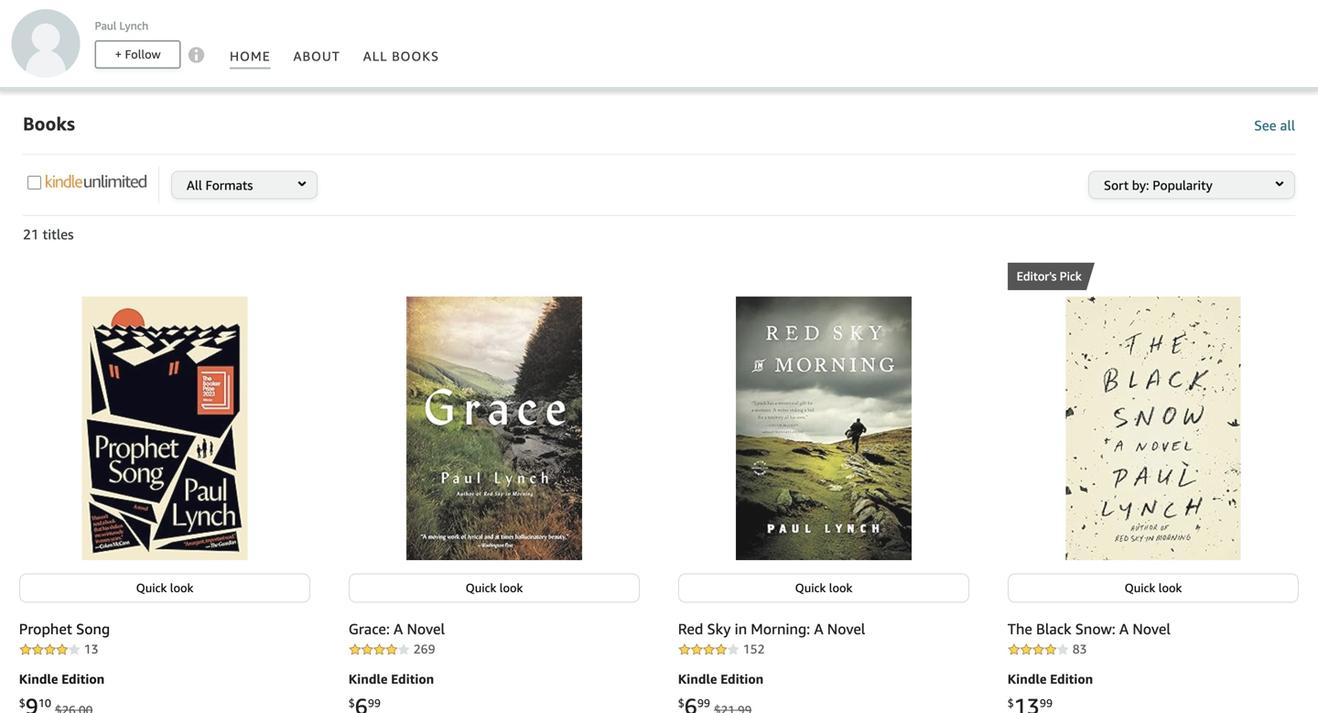 Task type: vqa. For each thing, say whether or not it's contained in the screenshot.
Jack
no



Task type: locate. For each thing, give the bounding box(es) containing it.
look for 152
[[829, 581, 853, 595]]

edition
[[61, 672, 105, 687], [391, 672, 434, 687], [721, 672, 764, 687], [1050, 672, 1093, 687]]

look
[[170, 581, 194, 595], [500, 581, 523, 595], [829, 581, 853, 595], [1159, 581, 1182, 595]]

2 quick look button from the left
[[349, 573, 640, 603]]

titles
[[43, 226, 74, 243]]

formats
[[206, 177, 253, 192]]

see all
[[1255, 117, 1296, 134]]

1 kindle from the left
[[19, 672, 58, 687]]

2 edition from the left
[[391, 672, 434, 687]]

3 quick look button from the left
[[678, 573, 970, 603]]

kindle unlimited image
[[46, 175, 146, 188]]

quick look
[[136, 581, 194, 595], [466, 581, 523, 595], [795, 581, 853, 595], [1125, 581, 1182, 595]]

icon/arrow down image right formats
[[297, 181, 307, 186]]

4 quick look from the left
[[1125, 581, 1182, 595]]

edition for 152
[[721, 672, 764, 687]]

1 quick look from the left
[[136, 581, 194, 595]]

4 quick look button from the left
[[1008, 573, 1299, 603]]

kindle edition up 10
[[19, 672, 105, 687]]

quick for 83
[[1125, 581, 1156, 595]]

3 quick from the left
[[795, 581, 826, 595]]

look for 269
[[500, 581, 523, 595]]

1 look from the left
[[170, 581, 194, 595]]

quick look button for 13
[[19, 573, 311, 603]]

pick
[[1060, 269, 1082, 283]]

look for 13
[[170, 581, 194, 595]]

kindle edition down 83
[[1008, 672, 1093, 687]]

4 edition from the left
[[1050, 672, 1093, 687]]

kindle edition for 13
[[19, 672, 105, 687]]

99 for 269
[[368, 697, 381, 709]]

quick look for 269
[[466, 581, 523, 595]]

1 horizontal spatial 99
[[698, 697, 710, 709]]

quick look button for 83
[[1008, 573, 1299, 603]]

1 icon/arrow down image from the left
[[297, 181, 307, 186]]

2 kindle from the left
[[349, 672, 388, 687]]

paul
[[95, 19, 116, 32]]

kindle for 13
[[19, 672, 58, 687]]

kindle edition
[[19, 672, 105, 687], [349, 672, 434, 687], [678, 672, 764, 687], [1008, 672, 1093, 687]]

99 for 83
[[1040, 697, 1053, 709]]

$
[[19, 697, 25, 709], [349, 697, 355, 709], [678, 697, 685, 709], [1008, 697, 1014, 709]]

kindle edition for 83
[[1008, 672, 1093, 687]]

quick look for 152
[[795, 581, 853, 595]]

kindle edition down "152" on the right of page
[[678, 672, 764, 687]]

99
[[368, 697, 381, 709], [698, 697, 710, 709], [1040, 697, 1053, 709]]

icon/arrow down image down see all link
[[1275, 181, 1285, 186]]

4 quick from the left
[[1125, 581, 1156, 595]]

editor's pick link
[[1008, 263, 1087, 290]]

2 quick look from the left
[[466, 581, 523, 595]]

3 $ from the left
[[678, 697, 685, 709]]

3 look from the left
[[829, 581, 853, 595]]

+ follow button
[[96, 41, 179, 67]]

2 kindle edition from the left
[[349, 672, 434, 687]]

4 look from the left
[[1159, 581, 1182, 595]]

1 edition from the left
[[61, 672, 105, 687]]

quick
[[136, 581, 167, 595], [466, 581, 497, 595], [795, 581, 826, 595], [1125, 581, 1156, 595]]

kindle edition for 152
[[678, 672, 764, 687]]

kindle edition down 269
[[349, 672, 434, 687]]

kindle
[[19, 672, 58, 687], [349, 672, 388, 687], [678, 672, 717, 687], [1008, 672, 1047, 687]]

edition for 269
[[391, 672, 434, 687]]

edition down 13
[[61, 672, 105, 687]]

1 99 from the left
[[368, 697, 381, 709]]

paul lynch
[[95, 19, 149, 32]]

4 kindle from the left
[[1008, 672, 1047, 687]]

list
[[60, 0, 1318, 86]]

all
[[1280, 117, 1296, 134]]

3 edition from the left
[[721, 672, 764, 687]]

edition down "152" on the right of page
[[721, 672, 764, 687]]

3 99 from the left
[[1040, 697, 1053, 709]]

4 kindle edition from the left
[[1008, 672, 1093, 687]]

edition down 83
[[1050, 672, 1093, 687]]

edition down 269
[[391, 672, 434, 687]]

see
[[1255, 117, 1277, 134]]

0 horizontal spatial icon/arrow down image
[[297, 181, 307, 186]]

2 quick from the left
[[466, 581, 497, 595]]

0 horizontal spatial 99
[[368, 697, 381, 709]]

quick look button
[[19, 573, 311, 603], [349, 573, 640, 603], [678, 573, 970, 603], [1008, 573, 1299, 603]]

quick look button for 152
[[678, 573, 970, 603]]

3 kindle from the left
[[678, 672, 717, 687]]

paul lynch link
[[95, 19, 149, 32]]

1 quick from the left
[[136, 581, 167, 595]]

152
[[743, 642, 765, 657]]

3 kindle edition from the left
[[678, 672, 764, 687]]

quick look for 83
[[1125, 581, 1182, 595]]

2 horizontal spatial 99
[[1040, 697, 1053, 709]]

3 quick look from the left
[[795, 581, 853, 595]]

icon/arrow down image
[[297, 181, 307, 186], [1275, 181, 1285, 186]]

1 horizontal spatial icon/arrow down image
[[1275, 181, 1285, 186]]

1 quick look button from the left
[[19, 573, 311, 603]]

4 $ from the left
[[1008, 697, 1014, 709]]

kindle for 83
[[1008, 672, 1047, 687]]

list item
[[1092, 0, 1239, 86]]

look for 83
[[1159, 581, 1182, 595]]

kindle edition for 269
[[349, 672, 434, 687]]

1 kindle edition from the left
[[19, 672, 105, 687]]

2 look from the left
[[500, 581, 523, 595]]

editor's pick
[[1017, 269, 1082, 283]]



Task type: describe. For each thing, give the bounding box(es) containing it.
follow
[[125, 47, 161, 61]]

21
[[23, 226, 39, 243]]

quick for 13
[[136, 581, 167, 595]]

by:
[[1132, 177, 1150, 192]]

popularity
[[1153, 177, 1213, 192]]

13
[[84, 642, 99, 657]]

269
[[414, 642, 435, 657]]

2 icon/arrow down image from the left
[[1275, 181, 1285, 186]]

+
[[115, 47, 122, 61]]

red sky in morning: a novel image
[[736, 297, 912, 560]]

lynch
[[119, 19, 149, 32]]

prophet song image
[[82, 297, 248, 560]]

sort
[[1104, 177, 1129, 192]]

quick look for 13
[[136, 581, 194, 595]]

see all link
[[1255, 116, 1296, 135]]

quick for 152
[[795, 581, 826, 595]]

83
[[1073, 642, 1087, 657]]

books
[[23, 113, 75, 135]]

+ follow
[[115, 47, 161, 61]]

the black snow: a novel image
[[1066, 297, 1241, 560]]

quick for 269
[[466, 581, 497, 595]]

10
[[38, 697, 51, 709]]

1 $ from the left
[[19, 697, 25, 709]]

edition for 83
[[1050, 672, 1093, 687]]

paul lynch profile image image
[[11, 9, 80, 78]]

2 99 from the left
[[698, 697, 710, 709]]

kindle for 269
[[349, 672, 388, 687]]

kindle for 152
[[678, 672, 717, 687]]

all
[[187, 177, 202, 192]]

edition for 13
[[61, 672, 105, 687]]

editor's
[[1017, 269, 1057, 283]]

2 $ from the left
[[349, 697, 355, 709]]

sort by: popularity
[[1104, 177, 1213, 192]]

grace: a novel image
[[407, 297, 582, 560]]

21 titles
[[23, 226, 74, 243]]

all formats
[[187, 177, 253, 192]]

quick look button for 269
[[349, 573, 640, 603]]



